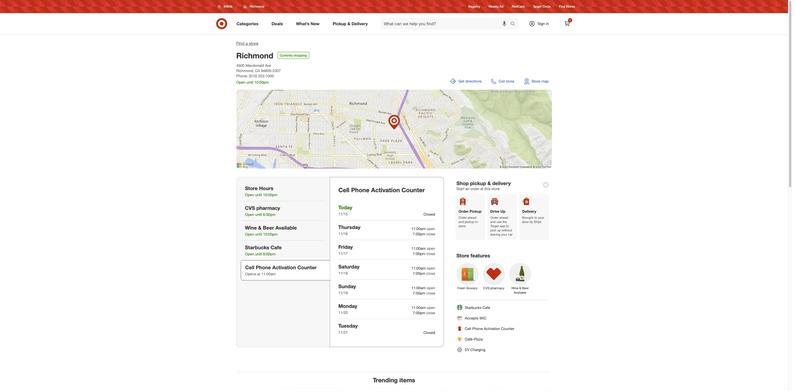 Task type: locate. For each thing, give the bounding box(es) containing it.
0 horizontal spatial starbucks
[[245, 244, 269, 250]]

target
[[533, 5, 542, 9], [490, 224, 499, 228]]

store inside store hours open until 10:00pm
[[245, 185, 258, 191]]

find for find stores
[[559, 5, 565, 9]]

1 horizontal spatial delivery
[[522, 209, 536, 214]]

0 vertical spatial your
[[538, 216, 544, 220]]

1 horizontal spatial ahead
[[499, 216, 508, 220]]

10:00pm up starbucks cafe open until 8:00pm
[[263, 232, 278, 236]]

stores
[[566, 5, 575, 9]]

1 horizontal spatial available
[[514, 291, 526, 295]]

currently
[[280, 53, 293, 57]]

starbucks up 8:00pm in the bottom left of the page
[[245, 244, 269, 250]]

1 vertical spatial starbucks
[[465, 305, 481, 310]]

store inside button
[[532, 79, 540, 83]]

up
[[497, 228, 501, 232]]

0 horizontal spatial delivery
[[352, 21, 368, 26]]

open up starbucks cafe open until 8:00pm
[[245, 232, 254, 236]]

2 7:00pm from the top
[[413, 251, 425, 256]]

brought
[[522, 216, 534, 220]]

1 7:00pm from the top
[[413, 232, 425, 236]]

phone up the 'pizza'
[[472, 326, 483, 331]]

1 horizontal spatial starbucks
[[465, 305, 481, 310]]

1 horizontal spatial and
[[490, 220, 496, 224]]

cvs for cvs pharmacy open until 6:30pm
[[245, 205, 255, 211]]

0 vertical spatial phone
[[351, 186, 369, 194]]

1 closed from the top
[[424, 212, 435, 216]]

target up pick on the bottom right
[[490, 224, 499, 228]]

opens
[[245, 272, 256, 276]]

find left a
[[236, 41, 244, 46]]

6:30pm
[[263, 212, 276, 217]]

at inside shop pickup & delivery start an order at this store
[[480, 186, 483, 191]]

ahead inside drive up order ahead and use the target app to pick up without leaving your car
[[499, 216, 508, 220]]

pharmacy for cvs pharmacy open until 6:30pm
[[256, 205, 280, 211]]

1 vertical spatial cafe
[[483, 305, 490, 310]]

trending items
[[373, 376, 415, 384]]

and for order
[[459, 220, 464, 224]]

0 horizontal spatial cell
[[245, 264, 254, 270]]

wine inside "wine & beer available"
[[511, 286, 518, 290]]

0 vertical spatial closed
[[424, 212, 435, 216]]

phone up opens
[[256, 264, 271, 270]]

1 vertical spatial delivery
[[522, 209, 536, 214]]

pharmacy left "wine & beer available"
[[490, 286, 504, 290]]

1 horizontal spatial pickup
[[470, 209, 482, 214]]

monday 11/20
[[338, 303, 357, 315]]

pharmacy inside cvs pharmacy open until 6:30pm
[[256, 205, 280, 211]]

1 close from the top
[[426, 232, 435, 236]]

10:00pm down 253-
[[254, 80, 269, 84]]

find a store
[[236, 41, 258, 46]]

11:00am open 7:00pm close for monday
[[411, 305, 435, 315]]

11:00am inside cell phone activation counter opens at 11:00am
[[261, 272, 276, 276]]

ahead up the 'in-'
[[468, 216, 476, 220]]

wine right "cvs pharmacy" at the right bottom
[[511, 286, 518, 290]]

pharmacy up 6:30pm
[[256, 205, 280, 211]]

1 horizontal spatial counter
[[402, 186, 425, 194]]

until inside store hours open until 10:00pm
[[255, 193, 262, 197]]

2 vertical spatial 10:00pm
[[263, 232, 278, 236]]

5 7:00pm from the top
[[413, 311, 425, 315]]

starbucks inside starbucks cafe open until 8:00pm
[[245, 244, 269, 250]]

pharmacy
[[256, 205, 280, 211], [490, 286, 504, 290]]

0 vertical spatial store
[[532, 79, 540, 83]]

3 open from the top
[[427, 266, 435, 270]]

1 vertical spatial wine
[[511, 286, 518, 290]]

0 vertical spatial to
[[534, 216, 537, 220]]

1 vertical spatial phone
[[256, 264, 271, 270]]

0 vertical spatial cvs
[[245, 205, 255, 211]]

0 vertical spatial cell
[[338, 186, 349, 194]]

0 horizontal spatial to
[[506, 224, 509, 228]]

store inside shop pickup & delivery start an order at this store
[[491, 186, 500, 191]]

11/20
[[338, 310, 348, 315]]

pickup
[[470, 180, 486, 186], [465, 220, 474, 224]]

until inside starbucks cafe open until 8:00pm
[[255, 252, 262, 256]]

open inside 4500 macdonald ave richmond, ca 94805-2307 phone: (510) 253-1000 open until 10:00pm
[[236, 80, 245, 84]]

weekly ad link
[[489, 4, 504, 9]]

app
[[500, 224, 505, 228]]

4 close from the top
[[426, 291, 435, 295]]

3 close from the top
[[426, 271, 435, 276]]

2 vertical spatial phone
[[472, 326, 483, 331]]

trending
[[373, 376, 398, 384]]

until inside cvs pharmacy open until 6:30pm
[[255, 212, 262, 217]]

1 vertical spatial to
[[506, 224, 509, 228]]

1 horizontal spatial cell
[[338, 186, 349, 194]]

1000
[[266, 74, 274, 78]]

cvs down store hours open until 10:00pm
[[245, 205, 255, 211]]

1 vertical spatial pickup
[[465, 220, 474, 224]]

0 horizontal spatial target
[[490, 224, 499, 228]]

until left 6:30pm
[[255, 212, 262, 217]]

1 vertical spatial available
[[514, 291, 526, 295]]

activation inside cell phone activation counter opens at 11:00am
[[272, 264, 296, 270]]

beer inside "wine & beer available"
[[522, 286, 529, 290]]

0 vertical spatial pharmacy
[[256, 205, 280, 211]]

available
[[276, 225, 297, 231], [514, 291, 526, 295]]

2 horizontal spatial activation
[[484, 326, 500, 331]]

cell phone activation counter
[[338, 186, 425, 194], [465, 326, 514, 331]]

0 vertical spatial beer
[[263, 225, 274, 231]]

store for store features
[[457, 253, 469, 259]]

ahead up "the"
[[499, 216, 508, 220]]

1 horizontal spatial find
[[559, 5, 565, 9]]

0 vertical spatial find
[[559, 5, 565, 9]]

3 11:00am open 7:00pm close from the top
[[411, 266, 435, 276]]

until inside 4500 macdonald ave richmond, ca 94805-2307 phone: (510) 253-1000 open until 10:00pm
[[246, 80, 253, 84]]

wine & beer available link
[[507, 261, 533, 296]]

find stores link
[[559, 4, 575, 9]]

your up shipt
[[538, 216, 544, 220]]

5 open from the top
[[427, 305, 435, 310]]

find left stores
[[559, 5, 565, 9]]

this
[[485, 186, 490, 191]]

1 open from the top
[[427, 226, 435, 231]]

11:00am for sunday
[[411, 286, 426, 290]]

phone up today at bottom left
[[351, 186, 369, 194]]

1 vertical spatial pickup
[[470, 209, 482, 214]]

to
[[534, 216, 537, 220], [506, 224, 509, 228]]

2 close from the top
[[426, 251, 435, 256]]

at right opens
[[257, 272, 260, 276]]

cafe inside starbucks cafe open until 8:00pm
[[271, 244, 282, 250]]

0 horizontal spatial find
[[236, 41, 244, 46]]

and left the 'in-'
[[459, 220, 464, 224]]

2
[[569, 19, 571, 22]]

delivery
[[492, 180, 511, 186]]

new
[[311, 21, 320, 26]]

0 vertical spatial activation
[[371, 186, 400, 194]]

94806 button
[[214, 2, 238, 11]]

pickup up order
[[470, 180, 486, 186]]

10:00pm inside store hours open until 10:00pm
[[263, 193, 278, 197]]

find a store link
[[236, 41, 258, 46]]

1 horizontal spatial wine
[[511, 286, 518, 290]]

1 vertical spatial richmond
[[236, 51, 273, 60]]

open inside cvs pharmacy open until 6:30pm
[[245, 212, 254, 217]]

open up cvs pharmacy open until 6:30pm
[[245, 193, 254, 197]]

open inside store hours open until 10:00pm
[[245, 193, 254, 197]]

0 vertical spatial available
[[276, 225, 297, 231]]

beer for wine & beer available
[[522, 286, 529, 290]]

cafe up wic
[[483, 305, 490, 310]]

0 horizontal spatial wine
[[245, 225, 257, 231]]

4 open from the top
[[427, 286, 435, 290]]

cvs for cvs pharmacy
[[483, 286, 489, 290]]

cvs right grocery
[[483, 286, 489, 290]]

0 vertical spatial pickup
[[333, 21, 346, 26]]

store left hours
[[245, 185, 258, 191]]

4 7:00pm from the top
[[413, 291, 425, 295]]

open left 8:00pm in the bottom left of the page
[[245, 252, 254, 256]]

richmond up macdonald
[[236, 51, 273, 60]]

& inside wine & beer available open until 10:00pm
[[258, 225, 262, 231]]

11:00am for friday
[[411, 246, 426, 251]]

tuesday 11/21
[[338, 323, 358, 334]]

and inside order pickup order ahead and pickup in- store
[[459, 220, 464, 224]]

5 11:00am open 7:00pm close from the top
[[411, 305, 435, 315]]

saturday 11/18
[[338, 263, 360, 275]]

close for sunday
[[426, 291, 435, 295]]

today
[[338, 204, 352, 210]]

10:00pm inside 4500 macdonald ave richmond, ca 94805-2307 phone: (510) 253-1000 open until 10:00pm
[[254, 80, 269, 84]]

3 7:00pm from the top
[[413, 271, 425, 276]]

2 horizontal spatial phone
[[472, 326, 483, 331]]

until down hours
[[255, 193, 262, 197]]

0 horizontal spatial activation
[[272, 264, 296, 270]]

1 vertical spatial counter
[[297, 264, 317, 270]]

what's new link
[[292, 18, 326, 29]]

11:00am open 7:00pm close for sunday
[[411, 286, 435, 295]]

7:00pm for saturday
[[413, 271, 425, 276]]

4500
[[236, 63, 244, 68]]

pickup left the 'in-'
[[465, 220, 474, 224]]

counter inside cell phone activation counter opens at 11:00am
[[297, 264, 317, 270]]

beer for wine & beer available open until 10:00pm
[[263, 225, 274, 231]]

4500 macdonald ave richmond, ca 94805-2307 phone: (510) 253-1000 open until 10:00pm
[[236, 63, 281, 84]]

close for thursday
[[426, 232, 435, 236]]

cafe for starbucks cafe open until 8:00pm
[[271, 244, 282, 250]]

pickup
[[333, 21, 346, 26], [470, 209, 482, 214]]

richmond up categories link
[[250, 4, 264, 8]]

order
[[459, 209, 469, 214], [459, 216, 467, 220], [490, 216, 499, 220]]

1 horizontal spatial to
[[534, 216, 537, 220]]

find stores
[[559, 5, 575, 9]]

1 horizontal spatial activation
[[371, 186, 400, 194]]

11/19
[[338, 291, 348, 295]]

cell up opens
[[245, 264, 254, 270]]

10:00pm down hours
[[263, 193, 278, 197]]

2 open from the top
[[427, 246, 435, 251]]

0 horizontal spatial phone
[[256, 264, 271, 270]]

ahead inside order pickup order ahead and pickup in- store
[[468, 216, 476, 220]]

until for cvs
[[255, 212, 262, 217]]

1 11:00am open 7:00pm close from the top
[[411, 226, 435, 236]]

registry
[[469, 5, 480, 9]]

94805-
[[261, 68, 273, 73]]

order inside drive up order ahead and use the target app to pick up without leaving your car
[[490, 216, 499, 220]]

open down the phone:
[[236, 80, 245, 84]]

0 horizontal spatial your
[[501, 233, 507, 236]]

at left the this
[[480, 186, 483, 191]]

call store
[[499, 79, 514, 83]]

items
[[399, 376, 415, 384]]

0 horizontal spatial pharmacy
[[256, 205, 280, 211]]

1 vertical spatial at
[[257, 272, 260, 276]]

sunday 11/19
[[338, 283, 356, 295]]

1 vertical spatial pharmacy
[[490, 286, 504, 290]]

What can we help you find? suggestions appear below search field
[[381, 18, 512, 29]]

an
[[466, 186, 470, 191]]

7:00pm
[[413, 232, 425, 236], [413, 251, 425, 256], [413, 271, 425, 276], [413, 291, 425, 295], [413, 311, 425, 315]]

1 vertical spatial store
[[245, 185, 258, 191]]

1 vertical spatial cvs
[[483, 286, 489, 290]]

10:00pm
[[254, 80, 269, 84], [263, 193, 278, 197], [263, 232, 278, 236]]

cell inside cell phone activation counter opens at 11:00am
[[245, 264, 254, 270]]

0 horizontal spatial cafe
[[271, 244, 282, 250]]

0 horizontal spatial ahead
[[468, 216, 476, 220]]

0 horizontal spatial and
[[459, 220, 464, 224]]

2 horizontal spatial store
[[532, 79, 540, 83]]

1 horizontal spatial beer
[[522, 286, 529, 290]]

2 vertical spatial cell
[[465, 326, 471, 331]]

starbucks
[[245, 244, 269, 250], [465, 305, 481, 310]]

0 vertical spatial at
[[480, 186, 483, 191]]

0 horizontal spatial available
[[276, 225, 297, 231]]

0 horizontal spatial beer
[[263, 225, 274, 231]]

wine & beer available
[[511, 286, 529, 295]]

0 horizontal spatial at
[[257, 272, 260, 276]]

1 vertical spatial 10:00pm
[[263, 193, 278, 197]]

your inside drive up order ahead and use the target app to pick up without leaving your car
[[501, 233, 507, 236]]

to inside drive up order ahead and use the target app to pick up without leaving your car
[[506, 224, 509, 228]]

to up shipt
[[534, 216, 537, 220]]

11/16
[[338, 231, 348, 236]]

1 vertical spatial beer
[[522, 286, 529, 290]]

richmond button
[[240, 2, 268, 11]]

what's
[[296, 21, 310, 26]]

wine inside wine & beer available open until 10:00pm
[[245, 225, 257, 231]]

store left features
[[457, 253, 469, 259]]

2 horizontal spatial counter
[[501, 326, 514, 331]]

call
[[499, 79, 505, 83]]

0 horizontal spatial cell phone activation counter
[[338, 186, 425, 194]]

to inside delivery brought to your door by shipt
[[534, 216, 537, 220]]

1 vertical spatial target
[[490, 224, 499, 228]]

at
[[480, 186, 483, 191], [257, 272, 260, 276]]

0 vertical spatial 10:00pm
[[254, 80, 269, 84]]

11/21
[[338, 330, 348, 334]]

11:00am open 7:00pm close for friday
[[411, 246, 435, 256]]

4 11:00am open 7:00pm close from the top
[[411, 286, 435, 295]]

cell up today at bottom left
[[338, 186, 349, 194]]

closed for tuesday
[[424, 330, 435, 335]]

2 11:00am open 7:00pm close from the top
[[411, 246, 435, 256]]

1 horizontal spatial cell phone activation counter
[[465, 326, 514, 331]]

pickup right new
[[333, 21, 346, 26]]

by
[[530, 220, 533, 224]]

open for starbucks cafe
[[245, 252, 254, 256]]

5 close from the top
[[426, 311, 435, 315]]

get directions link
[[447, 75, 485, 88]]

1 and from the left
[[459, 220, 464, 224]]

1 ahead from the left
[[468, 216, 476, 220]]

0 horizontal spatial store
[[245, 185, 258, 191]]

beer inside wine & beer available open until 10:00pm
[[263, 225, 274, 231]]

until up starbucks cafe open until 8:00pm
[[255, 232, 262, 236]]

& for wine & beer available
[[519, 286, 521, 290]]

7:00pm for sunday
[[413, 291, 425, 295]]

& inside shop pickup & delivery start an order at this store
[[487, 180, 491, 186]]

open left 6:30pm
[[245, 212, 254, 217]]

available inside "wine & beer available"
[[514, 291, 526, 295]]

delivery
[[352, 21, 368, 26], [522, 209, 536, 214]]

1 horizontal spatial store
[[457, 253, 469, 259]]

0 horizontal spatial counter
[[297, 264, 317, 270]]

open for thursday
[[427, 226, 435, 231]]

11:00am
[[411, 226, 426, 231], [411, 246, 426, 251], [411, 266, 426, 270], [261, 272, 276, 276], [411, 286, 426, 290], [411, 305, 426, 310]]

2 horizontal spatial cell
[[465, 326, 471, 331]]

your
[[538, 216, 544, 220], [501, 233, 507, 236]]

& for wine & beer available open until 10:00pm
[[258, 225, 262, 231]]

store inside call store "button"
[[506, 79, 514, 83]]

pharmacy for cvs pharmacy
[[490, 286, 504, 290]]

0 vertical spatial wine
[[245, 225, 257, 231]]

order for order pickup
[[459, 216, 467, 220]]

pickup inside order pickup order ahead and pickup in- store
[[465, 220, 474, 224]]

1 horizontal spatial phone
[[351, 186, 369, 194]]

11:00am for monday
[[411, 305, 426, 310]]

close for saturday
[[426, 271, 435, 276]]

tuesday
[[338, 323, 358, 329]]

2 vertical spatial store
[[457, 253, 469, 259]]

1 horizontal spatial your
[[538, 216, 544, 220]]

until left 8:00pm in the bottom left of the page
[[255, 252, 262, 256]]

0 vertical spatial cafe
[[271, 244, 282, 250]]

& inside "wine & beer available"
[[519, 286, 521, 290]]

starbucks up accepts
[[465, 305, 481, 310]]

cafe
[[271, 244, 282, 250], [483, 305, 490, 310]]

cvs inside cvs pharmacy open until 6:30pm
[[245, 205, 255, 211]]

cvs pharmacy
[[483, 286, 504, 290]]

1 horizontal spatial cvs
[[483, 286, 489, 290]]

to up without on the right bottom
[[506, 224, 509, 228]]

shopping
[[294, 53, 307, 57]]

pickup up the 'in-'
[[470, 209, 482, 214]]

0 horizontal spatial cvs
[[245, 205, 255, 211]]

store features
[[457, 253, 490, 259]]

find
[[559, 5, 565, 9], [236, 41, 244, 46]]

11:00am open 7:00pm close for saturday
[[411, 266, 435, 276]]

0 vertical spatial starbucks
[[245, 244, 269, 250]]

your down without on the right bottom
[[501, 233, 507, 236]]

0 vertical spatial delivery
[[352, 21, 368, 26]]

and inside drive up order ahead and use the target app to pick up without leaving your car
[[490, 220, 496, 224]]

0 vertical spatial pickup
[[470, 180, 486, 186]]

cell
[[338, 186, 349, 194], [245, 264, 254, 270], [465, 326, 471, 331]]

get directions
[[458, 79, 482, 83]]

wine down cvs pharmacy open until 6:30pm
[[245, 225, 257, 231]]

cell up café-
[[465, 326, 471, 331]]

sunday
[[338, 283, 356, 289]]

1 horizontal spatial target
[[533, 5, 542, 9]]

monday
[[338, 303, 357, 309]]

open inside starbucks cafe open until 8:00pm
[[245, 252, 254, 256]]

2 closed from the top
[[424, 330, 435, 335]]

phone
[[351, 186, 369, 194], [256, 264, 271, 270], [472, 326, 483, 331]]

0 vertical spatial richmond
[[250, 4, 264, 8]]

and for drive
[[490, 220, 496, 224]]

accepts
[[465, 316, 478, 320]]

until down (510)
[[246, 80, 253, 84]]

target left circle
[[533, 5, 542, 9]]

available inside wine & beer available open until 10:00pm
[[276, 225, 297, 231]]

open
[[236, 80, 245, 84], [245, 193, 254, 197], [245, 212, 254, 217], [245, 232, 254, 236], [245, 252, 254, 256]]

2 and from the left
[[490, 220, 496, 224]]

0 horizontal spatial pickup
[[333, 21, 346, 26]]

delivery brought to your door by shipt
[[522, 209, 544, 224]]

open
[[427, 226, 435, 231], [427, 246, 435, 251], [427, 266, 435, 270], [427, 286, 435, 290], [427, 305, 435, 310]]

cafe up 8:00pm in the bottom left of the page
[[271, 244, 282, 250]]

call store button
[[488, 75, 517, 88]]

2 ahead from the left
[[499, 216, 508, 220]]

1 horizontal spatial cafe
[[483, 305, 490, 310]]

store left "map"
[[532, 79, 540, 83]]

0 vertical spatial target
[[533, 5, 542, 9]]

open for store hours
[[245, 193, 254, 197]]

1 vertical spatial find
[[236, 41, 244, 46]]

find for find a store
[[236, 41, 244, 46]]

11:00am for saturday
[[411, 266, 426, 270]]

starbucks cafe open until 8:00pm
[[245, 244, 282, 256]]

and left use
[[490, 220, 496, 224]]

1 horizontal spatial pharmacy
[[490, 286, 504, 290]]

1 vertical spatial activation
[[272, 264, 296, 270]]

0 vertical spatial counter
[[402, 186, 425, 194]]

store hours open until 10:00pm
[[245, 185, 278, 197]]

drive
[[490, 209, 499, 214]]

1 vertical spatial cell
[[245, 264, 254, 270]]

1 vertical spatial your
[[501, 233, 507, 236]]



Task type: vqa. For each thing, say whether or not it's contained in the screenshot.


Task type: describe. For each thing, give the bounding box(es) containing it.
leaving
[[490, 233, 500, 236]]

friday
[[338, 244, 353, 250]]

store inside order pickup order ahead and pickup in- store
[[459, 224, 466, 228]]

94806
[[224, 4, 232, 8]]

in
[[546, 21, 549, 26]]

pizza
[[474, 337, 483, 341]]

phone inside cell phone activation counter opens at 11:00am
[[256, 264, 271, 270]]

grocery
[[466, 286, 478, 290]]

richmond map image
[[236, 90, 552, 169]]

pickup & delivery
[[333, 21, 368, 26]]

café-
[[465, 337, 474, 341]]

in-
[[475, 220, 479, 224]]

starbucks for starbucks cafe open until 8:00pm
[[245, 244, 269, 250]]

store for store map
[[532, 79, 540, 83]]

close for monday
[[426, 311, 435, 315]]

fresh
[[457, 286, 465, 290]]

pickup & delivery link
[[328, 18, 374, 29]]

until inside wine & beer available open until 10:00pm
[[255, 232, 262, 236]]

order for drive up
[[490, 216, 499, 220]]

without
[[502, 228, 512, 232]]

use
[[497, 220, 502, 224]]

7:00pm for thursday
[[413, 232, 425, 236]]

today 11/15
[[338, 204, 352, 216]]

7:00pm for monday
[[413, 311, 425, 315]]

pickup inside order pickup order ahead and pickup in- store
[[470, 209, 482, 214]]

richmond inside dropdown button
[[250, 4, 264, 8]]

2 vertical spatial activation
[[484, 326, 500, 331]]

ev
[[465, 347, 469, 352]]

categories link
[[232, 18, 265, 29]]

2 link
[[561, 18, 573, 29]]

11/17
[[338, 251, 348, 256]]

cell phone activation counter opens at 11:00am
[[245, 264, 317, 276]]

11/15
[[338, 212, 348, 216]]

redcard
[[512, 5, 525, 9]]

cvs pharmacy open until 6:30pm
[[245, 205, 280, 217]]

search button
[[508, 18, 521, 31]]

wine & beer available open until 10:00pm
[[245, 225, 297, 236]]

11:00am for thursday
[[411, 226, 426, 231]]

your inside delivery brought to your door by shipt
[[538, 216, 544, 220]]

ad
[[500, 5, 504, 9]]

categories
[[237, 21, 258, 26]]

deals link
[[267, 18, 289, 29]]

cafe for starbucks cafe
[[483, 305, 490, 310]]

store map
[[532, 79, 549, 83]]

start
[[457, 186, 464, 191]]

richmond,
[[236, 68, 254, 73]]

features
[[471, 253, 490, 259]]

wine for wine & beer available open until 10:00pm
[[245, 225, 257, 231]]

up
[[501, 209, 506, 214]]

door
[[522, 220, 529, 224]]

(510)
[[249, 74, 257, 78]]

shop
[[457, 180, 469, 186]]

open for cvs pharmacy
[[245, 212, 254, 217]]

ahead for up
[[499, 216, 508, 220]]

hours
[[259, 185, 273, 191]]

store for store hours open until 10:00pm
[[245, 185, 258, 191]]

open for friday
[[427, 246, 435, 251]]

open inside wine & beer available open until 10:00pm
[[245, 232, 254, 236]]

sign in
[[538, 21, 549, 26]]

7:00pm for friday
[[413, 251, 425, 256]]

search
[[508, 21, 521, 27]]

deals
[[272, 21, 283, 26]]

10:00pm inside wine & beer available open until 10:00pm
[[263, 232, 278, 236]]

store capabilities with hours, vertical tabs tab list
[[236, 177, 330, 347]]

fresh grocery link
[[454, 261, 481, 291]]

a
[[246, 41, 248, 46]]

thursday
[[338, 224, 360, 230]]

& for pickup & delivery
[[348, 21, 350, 26]]

wic
[[479, 316, 486, 320]]

ca
[[255, 68, 260, 73]]

sign in link
[[524, 18, 557, 29]]

delivery inside delivery brought to your door by shipt
[[522, 209, 536, 214]]

pickup inside shop pickup & delivery start an order at this store
[[470, 180, 486, 186]]

available for wine & beer available
[[514, 291, 526, 295]]

11:00am open 7:00pm close for thursday
[[411, 226, 435, 236]]

until for starbucks
[[255, 252, 262, 256]]

253-
[[258, 74, 266, 78]]

store map button
[[521, 75, 552, 88]]

directions
[[465, 79, 482, 83]]

macdonald
[[246, 63, 264, 68]]

close for friday
[[426, 251, 435, 256]]

8:00pm
[[263, 252, 276, 256]]

available for wine & beer available open until 10:00pm
[[276, 225, 297, 231]]

cvs pharmacy link
[[481, 261, 507, 291]]

charging
[[470, 347, 485, 352]]

1 vertical spatial cell phone activation counter
[[465, 326, 514, 331]]

open for saturday
[[427, 266, 435, 270]]

order
[[471, 186, 479, 191]]

open for monday
[[427, 305, 435, 310]]

ave
[[265, 63, 271, 68]]

redcard link
[[512, 4, 525, 9]]

map
[[541, 79, 549, 83]]

until for store
[[255, 193, 262, 197]]

0 vertical spatial cell phone activation counter
[[338, 186, 425, 194]]

ev charging
[[465, 347, 485, 352]]

open for sunday
[[427, 286, 435, 290]]

ahead for pickup
[[468, 216, 476, 220]]

target circle link
[[533, 4, 551, 9]]

closed for today
[[424, 212, 435, 216]]

wine for wine & beer available
[[511, 286, 518, 290]]

target inside drive up order ahead and use the target app to pick up without leaving your car
[[490, 224, 499, 228]]

shop pickup & delivery start an order at this store
[[457, 180, 511, 191]]

at inside cell phone activation counter opens at 11:00am
[[257, 272, 260, 276]]

registry link
[[469, 4, 480, 9]]

11/18
[[338, 271, 348, 275]]

starbucks for starbucks cafe
[[465, 305, 481, 310]]

saturday
[[338, 263, 360, 270]]

fresh grocery
[[457, 286, 478, 290]]



